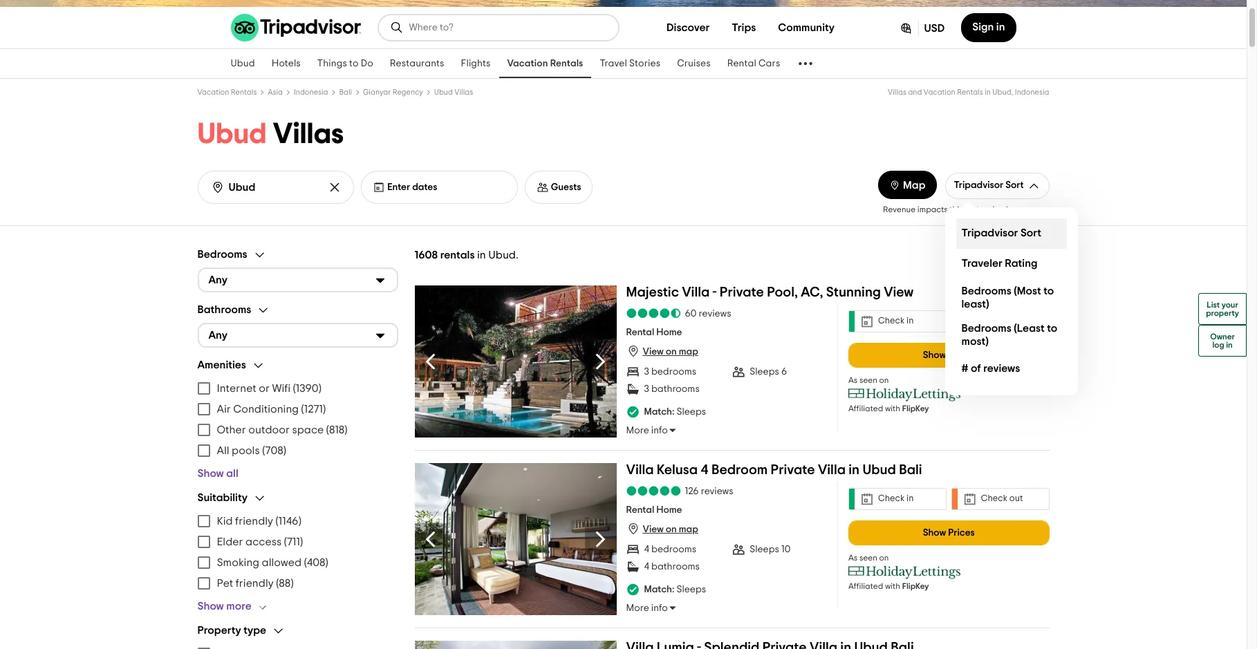 Task type: vqa. For each thing, say whether or not it's contained in the screenshot.
the top New Orleans
no



Task type: locate. For each thing, give the bounding box(es) containing it.
2 affiliated with flipkey from the top
[[849, 582, 930, 591]]

1 vertical spatial bedrooms
[[652, 545, 697, 555]]

view for majestic villa - private pool, ac, stunning view
[[643, 347, 664, 357]]

1 horizontal spatial vacation rentals
[[508, 59, 584, 69]]

2 as seen on from the top
[[849, 554, 890, 562]]

ubud villas
[[434, 89, 473, 96], [198, 120, 344, 149]]

rental left cars at the right
[[728, 59, 757, 69]]

1 vertical spatial map
[[679, 525, 699, 535]]

1 vertical spatial affiliated
[[849, 582, 884, 591]]

rental down majestic
[[627, 328, 655, 338]]

view for villa kelusa 4 bedroom private villa in ubud bali
[[643, 525, 664, 535]]

view right the stunning
[[884, 285, 914, 299]]

0 vertical spatial seen
[[860, 376, 878, 384]]

4 for 4 bedrooms
[[645, 545, 650, 555]]

search image
[[211, 181, 225, 194]]

view inside 'link'
[[884, 285, 914, 299]]

tripadvisor down 'order.'
[[962, 228, 1019, 239]]

list your property
[[1207, 301, 1240, 317]]

check in for view
[[879, 317, 914, 326]]

bedrooms up 4 bathrooms
[[652, 545, 697, 555]]

villas left the and
[[889, 89, 907, 96]]

1 indonesia from the left
[[294, 89, 328, 96]]

2 seen from the top
[[860, 554, 878, 562]]

2 info from the top
[[652, 604, 668, 614]]

your
[[1222, 301, 1239, 309]]

villa
[[682, 285, 710, 299], [627, 463, 654, 477], [819, 463, 846, 477]]

rentals left ubud, on the right
[[958, 89, 984, 96]]

1 any from the top
[[209, 275, 228, 286]]

flipkey for majestic villa - private pool, ac, stunning view
[[903, 404, 930, 413]]

as seen on for stunning
[[849, 376, 890, 384]]

0 vertical spatial tripadvisor sort
[[955, 181, 1024, 190]]

map button
[[879, 171, 937, 199]]

ubud villas down flights link at the left of page
[[434, 89, 473, 96]]

0 horizontal spatial vacation rentals link
[[198, 89, 257, 96]]

0 vertical spatial view on map
[[643, 347, 699, 357]]

1 horizontal spatial ubud villas
[[434, 89, 473, 96]]

1 vertical spatial info
[[652, 604, 668, 614]]

1 vertical spatial reviews
[[984, 363, 1021, 374]]

0 vertical spatial out
[[1010, 317, 1024, 326]]

0 horizontal spatial vacation rentals
[[198, 89, 257, 96]]

on
[[666, 347, 677, 357], [880, 376, 890, 384], [666, 525, 677, 535], [880, 554, 890, 562]]

clear image
[[328, 181, 342, 194]]

more info
[[627, 426, 668, 436], [627, 604, 668, 614]]

2 holidaylettings.com logo image from the top
[[849, 566, 962, 580]]

group
[[198, 248, 398, 292], [198, 303, 398, 348], [198, 359, 398, 481], [198, 492, 398, 613]]

bathrooms for villa
[[652, 385, 700, 394]]

60
[[685, 309, 697, 319]]

1 vertical spatial holidaylettings.com logo image
[[849, 566, 962, 580]]

1 affiliated from the top
[[849, 404, 884, 413]]

1 holidaylettings.com logo image from the top
[[849, 388, 962, 402]]

to inside bedrooms (least to most)
[[1048, 323, 1058, 334]]

ubud villas down asia
[[198, 120, 344, 149]]

2 affiliated from the top
[[849, 582, 884, 591]]

map up 3 bedrooms
[[679, 347, 699, 357]]

bedrooms
[[652, 367, 697, 377], [652, 545, 697, 555]]

1 map from the top
[[679, 347, 699, 357]]

menu
[[198, 378, 398, 461], [198, 511, 398, 594]]

1 view on map button from the top
[[627, 345, 699, 359]]

menu containing internet or wifi (1390)
[[198, 378, 398, 461]]

1 vertical spatial rental home
[[627, 506, 683, 516]]

(1271)
[[301, 404, 326, 415]]

2 show prices from the top
[[924, 528, 976, 538]]

tripadvisor inside "dropdown button"
[[955, 181, 1004, 190]]

0 vertical spatial any
[[209, 275, 228, 286]]

owner log in button
[[1199, 325, 1248, 357]]

0 vertical spatial tripadvisor
[[955, 181, 1004, 190]]

0 vertical spatial flipkey
[[903, 404, 930, 413]]

0 vertical spatial affiliated with flipkey
[[849, 404, 930, 413]]

map up 4 bedrooms
[[679, 525, 699, 535]]

1 horizontal spatial vacation
[[508, 59, 548, 69]]

show inside dropdown button
[[198, 601, 224, 612]]

tripadvisor up sort
[[955, 181, 1004, 190]]

4 up 4 bathrooms
[[645, 545, 650, 555]]

private inside "link"
[[771, 463, 816, 477]]

outdoor
[[249, 425, 290, 436]]

community
[[779, 22, 835, 33]]

view up 3 bedrooms
[[643, 347, 664, 357]]

as for in
[[849, 554, 858, 562]]

0 vertical spatial check out
[[982, 317, 1024, 326]]

match: sleeps for villa
[[645, 408, 707, 417]]

2 group from the top
[[198, 303, 398, 348]]

allowed
[[262, 557, 302, 568]]

tripadvisor sort for the tripadvisor sort "dropdown button"
[[955, 181, 1024, 190]]

pet
[[217, 578, 233, 589]]

gianyar regency link
[[363, 89, 423, 96]]

private right bedroom
[[771, 463, 816, 477]]

1 vertical spatial more info
[[627, 604, 668, 614]]

more
[[1031, 205, 1050, 214], [226, 601, 252, 612]]

4
[[701, 463, 709, 477], [645, 545, 650, 555], [645, 562, 650, 572]]

with for view
[[886, 404, 901, 413]]

private
[[720, 285, 765, 299], [771, 463, 816, 477]]

tripadvisor sort down 'order.'
[[962, 228, 1042, 239]]

view on map for villa
[[643, 347, 699, 357]]

show
[[924, 351, 947, 360], [198, 468, 224, 479], [924, 528, 947, 538], [198, 601, 224, 612]]

bedrooms inside bedrooms (least to most)
[[962, 323, 1012, 334]]

2 friendly from the top
[[236, 578, 274, 589]]

bathrooms down 3 bedrooms
[[652, 385, 700, 394]]

1 show prices button from the top
[[849, 343, 1050, 368]]

bedrooms up most) on the bottom of the page
[[962, 323, 1012, 334]]

0 vertical spatial match:
[[645, 408, 675, 417]]

any button for bedrooms
[[198, 267, 398, 292]]

home up 4 bedrooms
[[657, 506, 683, 516]]

prices for villa kelusa 4 bedroom private villa in ubud bali
[[949, 528, 976, 538]]

10
[[782, 545, 791, 555]]

sleeps down 3 bathrooms
[[677, 408, 707, 417]]

2 vertical spatial to
[[1048, 323, 1058, 334]]

tripadvisor image
[[231, 14, 361, 42]]

1 menu from the top
[[198, 378, 398, 461]]

0 vertical spatial friendly
[[235, 516, 273, 527]]

0 vertical spatial sort
[[1006, 181, 1024, 190]]

1 3 from the top
[[645, 367, 650, 377]]

0 vertical spatial 3
[[645, 367, 650, 377]]

0 vertical spatial reviews
[[699, 309, 732, 319]]

view on map button up 3 bedrooms
[[627, 345, 699, 359]]

1 vertical spatial any
[[209, 330, 228, 341]]

sign in
[[973, 21, 1006, 33]]

2 any from the top
[[209, 330, 228, 341]]

indonesia left bali link
[[294, 89, 328, 96]]

home for kelusa
[[657, 506, 683, 516]]

1608
[[415, 249, 438, 261]]

discover button
[[656, 14, 721, 42]]

any up bathrooms
[[209, 275, 228, 286]]

list box containing tripadvisor sort
[[946, 207, 1078, 395]]

None search field
[[379, 15, 618, 40]]

any
[[209, 275, 228, 286], [209, 330, 228, 341]]

1 any button from the top
[[198, 267, 398, 292]]

tripadvisor sort for list box containing tripadvisor sort
[[962, 228, 1042, 239]]

villa inside 'link'
[[682, 285, 710, 299]]

0 vertical spatial view on map button
[[627, 345, 699, 359]]

1 out from the top
[[1010, 317, 1024, 326]]

3 down 3 bedrooms
[[645, 385, 650, 394]]

2 with from the top
[[886, 582, 901, 591]]

enter
[[388, 183, 410, 192]]

menu for suitability
[[198, 511, 398, 594]]

rentals for right vacation rentals link
[[551, 59, 584, 69]]

0 horizontal spatial rentals
[[231, 89, 257, 96]]

1 vertical spatial vacation rentals
[[198, 89, 257, 96]]

1 info from the top
[[652, 426, 668, 436]]

more down 4 bathrooms
[[627, 604, 650, 614]]

0 vertical spatial bedrooms
[[652, 367, 697, 377]]

2 out from the top
[[1010, 495, 1024, 504]]

holidaylettings.com logo image
[[849, 388, 962, 402], [849, 566, 962, 580]]

rentals down ubud link
[[231, 89, 257, 96]]

2 home from the top
[[657, 506, 683, 516]]

sleeps left 6
[[750, 367, 780, 377]]

sort up the 'learn'
[[1006, 181, 1024, 190]]

1 check in from the top
[[879, 317, 914, 326]]

1 vertical spatial as
[[849, 554, 858, 562]]

1 more from the top
[[627, 426, 650, 436]]

1 vertical spatial ubud villas
[[198, 120, 344, 149]]

2 match: sleeps from the top
[[645, 585, 707, 595]]

pools
[[232, 445, 260, 456]]

1 flipkey from the top
[[903, 404, 930, 413]]

to right (most
[[1044, 285, 1055, 297]]

1 vertical spatial flipkey
[[903, 582, 930, 591]]

map
[[679, 347, 699, 357], [679, 525, 699, 535]]

show prices button for majestic villa - private pool, ac, stunning view
[[849, 343, 1050, 368]]

more info down 3 bathrooms
[[627, 426, 668, 436]]

rental home down majestic
[[627, 328, 683, 338]]

1 horizontal spatial bali
[[900, 463, 923, 477]]

more info down 4 bathrooms
[[627, 604, 668, 614]]

more for majestic
[[627, 426, 650, 436]]

126 reviews
[[685, 487, 734, 497]]

vacation rentals down search search box
[[508, 59, 584, 69]]

view
[[884, 285, 914, 299], [643, 347, 664, 357], [643, 525, 664, 535]]

match: down 3 bathrooms
[[645, 408, 675, 417]]

impacts
[[918, 205, 948, 214]]

1 horizontal spatial rentals
[[551, 59, 584, 69]]

vacation rentals down ubud link
[[198, 89, 257, 96]]

view up 4 bedrooms
[[643, 525, 664, 535]]

owner
[[1211, 332, 1236, 341]]

home up 3 bedrooms
[[657, 328, 683, 338]]

3 up 3 bathrooms
[[645, 367, 650, 377]]

2 more info from the top
[[627, 604, 668, 614]]

0 vertical spatial check in
[[879, 317, 914, 326]]

friendly for pet
[[236, 578, 274, 589]]

vacation rentals
[[508, 59, 584, 69], [198, 89, 257, 96]]

villa kelusa 4 bedroom private villa in ubud bali , vacation rental in ubud image
[[415, 463, 617, 616]]

affiliated with flipkey for view
[[849, 404, 930, 413]]

in inside owner log in
[[1227, 341, 1234, 349]]

0 vertical spatial home
[[657, 328, 683, 338]]

any for bathrooms
[[209, 330, 228, 341]]

0 vertical spatial more info
[[627, 426, 668, 436]]

bedrooms inside bedrooms (most to least)
[[962, 285, 1012, 297]]

rental up 4 bedrooms
[[627, 506, 655, 516]]

list box
[[946, 207, 1078, 395]]

smoking allowed (408)
[[217, 557, 328, 568]]

0 vertical spatial info
[[652, 426, 668, 436]]

check out for majestic villa - private pool, ac, stunning view
[[982, 317, 1024, 326]]

1 vertical spatial out
[[1010, 495, 1024, 504]]

3
[[645, 367, 650, 377], [645, 385, 650, 394]]

(most
[[1015, 285, 1042, 297]]

type
[[244, 626, 267, 637]]

with for ubud
[[886, 582, 901, 591]]

reviews down - on the right top of the page
[[699, 309, 732, 319]]

1 vertical spatial with
[[886, 582, 901, 591]]

more right the 'learn'
[[1031, 205, 1050, 214]]

rental home
[[627, 328, 683, 338], [627, 506, 683, 516]]

2 any button from the top
[[198, 323, 398, 348]]

0 vertical spatial prices
[[949, 351, 976, 360]]

suitability
[[198, 493, 248, 504]]

# of reviews
[[962, 363, 1021, 374]]

3 group from the top
[[198, 359, 398, 481]]

2 rental home from the top
[[627, 506, 683, 516]]

1 vertical spatial match: sleeps
[[645, 585, 707, 595]]

1 vertical spatial prices
[[949, 528, 976, 538]]

2 check in from the top
[[879, 495, 914, 504]]

0 horizontal spatial ubud villas
[[198, 120, 344, 149]]

affiliated with flipkey for ubud
[[849, 582, 930, 591]]

out for majestic villa - private pool, ac, stunning view
[[1010, 317, 1024, 326]]

rental home up 4 bedrooms
[[627, 506, 683, 516]]

0 vertical spatial bathrooms
[[652, 385, 700, 394]]

more up property type
[[226, 601, 252, 612]]

rental for kelusa
[[627, 506, 655, 516]]

1 rental home from the top
[[627, 328, 683, 338]]

to right (least
[[1048, 323, 1058, 334]]

#
[[962, 363, 969, 374]]

1 vertical spatial sort
[[1021, 228, 1042, 239]]

bali inside "link"
[[900, 463, 923, 477]]

2 match: from the top
[[645, 585, 675, 595]]

1 more info from the top
[[627, 426, 668, 436]]

1 match: from the top
[[645, 408, 675, 417]]

cruises link
[[669, 49, 719, 78]]

0 vertical spatial as seen on
[[849, 376, 890, 384]]

affiliated with flipkey
[[849, 404, 930, 413], [849, 582, 930, 591]]

1 vertical spatial bedrooms
[[962, 285, 1012, 297]]

sort
[[965, 205, 980, 214]]

all
[[217, 445, 229, 456]]

(408)
[[304, 557, 328, 568]]

other outdoor space (818)
[[217, 425, 348, 436]]

holidaylettings.com logo image for view
[[849, 388, 962, 402]]

majestic villa - private pool, ac, stunning view
[[627, 285, 914, 299]]

rental home for villa
[[627, 506, 683, 516]]

1 friendly from the top
[[235, 516, 273, 527]]

in inside "link"
[[849, 463, 860, 477]]

1 show prices from the top
[[924, 351, 976, 360]]

2 horizontal spatial vacation
[[924, 89, 956, 96]]

reviews right the 126
[[701, 487, 734, 497]]

1 vertical spatial 3
[[645, 385, 650, 394]]

pool,
[[767, 285, 798, 299]]

indonesia right ubud, on the right
[[1016, 89, 1050, 96]]

1 view on map from the top
[[643, 347, 699, 357]]

view on map up 3 bedrooms
[[643, 347, 699, 357]]

ubud link
[[222, 49, 263, 78]]

any down bathrooms
[[209, 330, 228, 341]]

info up kelusa
[[652, 426, 668, 436]]

discover
[[667, 22, 710, 33]]

2 vertical spatial rental
[[627, 506, 655, 516]]

sort down learn more link
[[1021, 228, 1042, 239]]

show prices for majestic villa - private pool, ac, stunning view
[[924, 351, 976, 360]]

1 vertical spatial tripadvisor sort
[[962, 228, 1042, 239]]

villas down flights
[[455, 89, 473, 96]]

1 vertical spatial bali
[[900, 463, 923, 477]]

group containing bedrooms
[[198, 248, 398, 292]]

1 vertical spatial show prices button
[[849, 521, 1050, 546]]

show prices button
[[849, 343, 1050, 368], [849, 521, 1050, 546]]

map for villa
[[679, 347, 699, 357]]

bathrooms for kelusa
[[652, 562, 700, 572]]

prices for majestic villa - private pool, ac, stunning view
[[949, 351, 976, 360]]

0 vertical spatial bali
[[339, 89, 352, 96]]

4 up 126 reviews
[[701, 463, 709, 477]]

1 vertical spatial any button
[[198, 323, 398, 348]]

check out for villa kelusa 4 bedroom private villa in ubud bali
[[982, 495, 1024, 504]]

match: down 4 bathrooms
[[645, 585, 675, 595]]

bedrooms up least)
[[962, 285, 1012, 297]]

in
[[997, 21, 1006, 33], [985, 89, 992, 96], [477, 249, 486, 261], [907, 317, 914, 326], [1227, 341, 1234, 349], [849, 463, 860, 477], [907, 495, 914, 504]]

dates
[[413, 183, 438, 192]]

villas down indonesia link
[[273, 120, 344, 149]]

as seen on for in
[[849, 554, 890, 562]]

6
[[782, 367, 788, 377]]

0 horizontal spatial vacation
[[198, 89, 229, 96]]

1 horizontal spatial indonesia
[[1016, 89, 1050, 96]]

1 check out from the top
[[982, 317, 1024, 326]]

4 inside "link"
[[701, 463, 709, 477]]

1 with from the top
[[886, 404, 901, 413]]

1 vertical spatial view
[[643, 347, 664, 357]]

vacation rentals link down ubud link
[[198, 89, 257, 96]]

to
[[349, 59, 359, 69], [1044, 285, 1055, 297], [1048, 323, 1058, 334]]

vacation down search search box
[[508, 59, 548, 69]]

rentals left travel
[[551, 59, 584, 69]]

2 flipkey from the top
[[903, 582, 930, 591]]

4 down 4 bedrooms
[[645, 562, 650, 572]]

1 vertical spatial rental
[[627, 328, 655, 338]]

2 vertical spatial 4
[[645, 562, 650, 572]]

to for bedrooms (least to most)
[[1048, 323, 1058, 334]]

view on map button up 4 bedrooms
[[627, 523, 699, 536]]

1 vertical spatial as seen on
[[849, 554, 890, 562]]

2 3 from the top
[[645, 385, 650, 394]]

to inside bedrooms (most to least)
[[1044, 285, 1055, 297]]

1 affiliated with flipkey from the top
[[849, 404, 930, 413]]

0 vertical spatial vacation rentals link
[[499, 49, 592, 78]]

0 vertical spatial view
[[884, 285, 914, 299]]

view on map
[[643, 347, 699, 357], [643, 525, 699, 535]]

bedrooms up bathrooms
[[198, 249, 248, 260]]

(708)
[[262, 445, 286, 456]]

3 bedrooms
[[645, 367, 697, 377]]

bedrooms (most to least)
[[962, 285, 1055, 310]]

1 vertical spatial to
[[1044, 285, 1055, 297]]

do
[[361, 59, 374, 69]]

1 vertical spatial show prices
[[924, 528, 976, 538]]

1 as seen on from the top
[[849, 376, 890, 384]]

majestic
[[627, 285, 679, 299]]

villas
[[455, 89, 473, 96], [889, 89, 907, 96], [273, 120, 344, 149]]

0 vertical spatial more
[[1031, 205, 1050, 214]]

vacation rentals link down search search box
[[499, 49, 592, 78]]

1 horizontal spatial private
[[771, 463, 816, 477]]

1 vertical spatial 4
[[645, 545, 650, 555]]

0 vertical spatial bedrooms
[[198, 249, 248, 260]]

2 check out from the top
[[982, 495, 1024, 504]]

out for villa kelusa 4 bedroom private villa in ubud bali
[[1010, 495, 1024, 504]]

bali link
[[339, 89, 352, 96]]

3 bathrooms
[[645, 385, 700, 394]]

vacation right the and
[[924, 89, 956, 96]]

0 horizontal spatial more
[[226, 601, 252, 612]]

view on map up 4 bedrooms
[[643, 525, 699, 535]]

2 menu from the top
[[198, 511, 398, 594]]

sleeps 10
[[750, 545, 791, 555]]

more inside dropdown button
[[226, 601, 252, 612]]

0 vertical spatial private
[[720, 285, 765, 299]]

vacation rentals link
[[499, 49, 592, 78], [198, 89, 257, 96]]

check
[[879, 317, 905, 326], [982, 317, 1008, 326], [879, 495, 905, 504], [982, 495, 1008, 504]]

access
[[246, 537, 282, 548]]

bathrooms
[[198, 304, 251, 316]]

revenue impacts this sort order. learn more
[[884, 205, 1050, 214]]

2 as from the top
[[849, 554, 858, 562]]

more down 3 bathrooms
[[627, 426, 650, 436]]

0 vertical spatial match: sleeps
[[645, 408, 707, 417]]

4 bedrooms
[[645, 545, 697, 555]]

3 for 3 bedrooms
[[645, 367, 650, 377]]

as seen on
[[849, 376, 890, 384], [849, 554, 890, 562]]

bedrooms up 3 bathrooms
[[652, 367, 697, 377]]

any for bedrooms
[[209, 275, 228, 286]]

vacation down ubud link
[[198, 89, 229, 96]]

2 more from the top
[[627, 604, 650, 614]]

1 vertical spatial menu
[[198, 511, 398, 594]]

1608 rentals in ubud.
[[415, 249, 519, 261]]

Search search field
[[409, 21, 607, 34]]

match: sleeps down 3 bathrooms
[[645, 408, 707, 417]]

0 vertical spatial rental home
[[627, 328, 683, 338]]

0 horizontal spatial private
[[720, 285, 765, 299]]

1 horizontal spatial villa
[[682, 285, 710, 299]]

menu containing kid friendly (1146)
[[198, 511, 398, 594]]

1 as from the top
[[849, 376, 858, 384]]

1 seen from the top
[[860, 376, 878, 384]]

4 bathrooms
[[645, 562, 700, 572]]

friendly
[[235, 516, 273, 527], [236, 578, 274, 589]]

view on map button
[[627, 345, 699, 359], [627, 523, 699, 536]]

tripadvisor sort up 'order.'
[[955, 181, 1024, 190]]

to left the do
[[349, 59, 359, 69]]

2 map from the top
[[679, 525, 699, 535]]

0 vertical spatial as
[[849, 376, 858, 384]]

tripadvisor sort inside the tripadvisor sort "dropdown button"
[[955, 181, 1024, 190]]

2 show prices button from the top
[[849, 521, 1050, 546]]

check out
[[982, 317, 1024, 326], [982, 495, 1024, 504]]

4 group from the top
[[198, 492, 398, 613]]

1 home from the top
[[657, 328, 683, 338]]

reviews for majestic villa - private pool, ac, stunning view
[[699, 309, 732, 319]]

0 vertical spatial vacation rentals
[[508, 59, 584, 69]]

group containing amenities
[[198, 359, 398, 481]]

friendly up elder access (711)
[[235, 516, 273, 527]]

1 vertical spatial match:
[[645, 585, 675, 595]]

private right - on the right top of the page
[[720, 285, 765, 299]]

1 match: sleeps from the top
[[645, 408, 707, 417]]

info for villa
[[652, 604, 668, 614]]

bathrooms down 4 bedrooms
[[652, 562, 700, 572]]

reviews right of on the bottom right
[[984, 363, 1021, 374]]

1 vertical spatial affiliated with flipkey
[[849, 582, 930, 591]]

2 view on map from the top
[[643, 525, 699, 535]]

restaurants link
[[382, 49, 453, 78]]

0 horizontal spatial bali
[[339, 89, 352, 96]]

0 vertical spatial more
[[627, 426, 650, 436]]

(88)
[[276, 578, 294, 589]]

friendly down smoking
[[236, 578, 274, 589]]

0 vertical spatial holidaylettings.com logo image
[[849, 388, 962, 402]]

1 prices from the top
[[949, 351, 976, 360]]

check in for ubud
[[879, 495, 914, 504]]

1 vertical spatial check out
[[982, 495, 1024, 504]]

2 view on map button from the top
[[627, 523, 699, 536]]

0 vertical spatial ubud villas
[[434, 89, 473, 96]]

match: sleeps down 4 bathrooms
[[645, 585, 707, 595]]

tripadvisor sort inside list box
[[962, 228, 1042, 239]]

info down 4 bathrooms
[[652, 604, 668, 614]]

1 group from the top
[[198, 248, 398, 292]]

2 horizontal spatial villa
[[819, 463, 846, 477]]

0 vertical spatial affiliated
[[849, 404, 884, 413]]

2 prices from the top
[[949, 528, 976, 538]]

as
[[849, 376, 858, 384], [849, 554, 858, 562]]



Task type: describe. For each thing, give the bounding box(es) containing it.
group containing bathrooms
[[198, 303, 398, 348]]

vacation for right vacation rentals link
[[508, 59, 548, 69]]

map for kelusa
[[679, 525, 699, 535]]

view on map button for villa
[[627, 523, 699, 536]]

show inside button
[[198, 468, 224, 479]]

holidaylettings.com logo image for ubud
[[849, 566, 962, 580]]

bedrooms for villa
[[652, 367, 697, 377]]

internet
[[217, 383, 256, 394]]

match: for villa
[[645, 585, 675, 595]]

hotels link
[[263, 49, 309, 78]]

travel stories
[[600, 59, 661, 69]]

1 horizontal spatial vacation rentals link
[[499, 49, 592, 78]]

private inside 'link'
[[720, 285, 765, 299]]

conditioning
[[233, 404, 299, 415]]

info for majestic
[[652, 426, 668, 436]]

traveler rating
[[962, 258, 1038, 269]]

4 for 4 bathrooms
[[645, 562, 650, 572]]

air conditioning (1271)
[[217, 404, 326, 415]]

advertisement region
[[0, 0, 1248, 7]]

bedrooms for bedrooms (most to least)
[[962, 285, 1012, 297]]

villa lumia - splendid private villa in ubud bali, vacation rental in ubud image
[[415, 641, 617, 650]]

affiliated for in
[[849, 582, 884, 591]]

reviews for villa kelusa 4 bedroom private villa in ubud bali
[[701, 487, 734, 497]]

things
[[318, 59, 347, 69]]

rental home for majestic
[[627, 328, 683, 338]]

internet or wifi (1390)
[[217, 383, 322, 394]]

ubud inside "link"
[[863, 463, 897, 477]]

-
[[713, 285, 717, 299]]

kelusa
[[657, 463, 698, 477]]

show prices button for villa kelusa 4 bedroom private villa in ubud bali
[[849, 521, 1050, 546]]

1 horizontal spatial more
[[1031, 205, 1050, 214]]

0 vertical spatial to
[[349, 59, 359, 69]]

or
[[259, 383, 270, 394]]

match: sleeps for kelusa
[[645, 585, 707, 595]]

bedroom
[[712, 463, 768, 477]]

all pools (708)
[[217, 445, 286, 456]]

view on map button for majestic
[[627, 345, 699, 359]]

sign in link
[[962, 13, 1017, 42]]

Search search field
[[229, 181, 318, 194]]

amenities
[[198, 360, 246, 371]]

3 for 3 bathrooms
[[645, 385, 650, 394]]

kid friendly (1146)
[[217, 516, 302, 527]]

show more button
[[198, 600, 274, 613]]

show all
[[198, 468, 239, 479]]

60 reviews
[[685, 309, 732, 319]]

order.
[[982, 205, 1005, 214]]

vacation rentals for bottom vacation rentals link
[[198, 89, 257, 96]]

2 horizontal spatial villas
[[889, 89, 907, 96]]

bedrooms for bedrooms
[[198, 249, 248, 260]]

restaurants
[[390, 59, 445, 69]]

asia
[[268, 89, 283, 96]]

all
[[226, 468, 239, 479]]

flights
[[461, 59, 491, 69]]

0 vertical spatial rental
[[728, 59, 757, 69]]

show prices for villa kelusa 4 bedroom private villa in ubud bali
[[924, 528, 976, 538]]

pet friendly (88)
[[217, 578, 294, 589]]

kid
[[217, 516, 233, 527]]

affiliated for stunning
[[849, 404, 884, 413]]

ubud.
[[489, 249, 519, 261]]

flipkey for villa kelusa 4 bedroom private villa in ubud bali
[[903, 582, 930, 591]]

enter dates button
[[361, 171, 518, 204]]

villa kelusa 4 bedroom private villa in ubud bali link
[[627, 463, 923, 483]]

other
[[217, 425, 246, 436]]

bedrooms (least to most)
[[962, 323, 1058, 347]]

any button for bathrooms
[[198, 323, 398, 348]]

friendly for kid
[[235, 516, 273, 527]]

1 vertical spatial tripadvisor
[[962, 228, 1019, 239]]

travel stories link
[[592, 49, 669, 78]]

guests
[[551, 183, 582, 192]]

elder
[[217, 537, 243, 548]]

property type group
[[198, 625, 398, 650]]

0 horizontal spatial villa
[[627, 463, 654, 477]]

(1146)
[[276, 516, 302, 527]]

guests button
[[525, 171, 593, 204]]

list your property button
[[1199, 293, 1248, 325]]

learn
[[1007, 205, 1029, 214]]

show more
[[198, 601, 252, 612]]

most)
[[962, 336, 989, 347]]

to for bedrooms (most to least)
[[1044, 285, 1055, 297]]

usd button
[[888, 13, 956, 42]]

stories
[[630, 59, 661, 69]]

ubud villas link
[[434, 89, 473, 96]]

sleeps down 4 bathrooms
[[677, 585, 707, 595]]

more info for villa
[[627, 604, 668, 614]]

gianyar regency
[[363, 89, 423, 96]]

least)
[[962, 299, 990, 310]]

view on map for kelusa
[[643, 525, 699, 535]]

1 vertical spatial vacation rentals link
[[198, 89, 257, 96]]

this
[[950, 205, 964, 214]]

(least
[[1015, 323, 1045, 334]]

2 horizontal spatial rentals
[[958, 89, 984, 96]]

menu for amenities
[[198, 378, 398, 461]]

learn more link
[[1007, 205, 1050, 214]]

majestic villa - private pool, ac, stunning view, vacation rental in ubud image
[[415, 285, 617, 438]]

villas and vacation rentals in ubud, indonesia
[[889, 89, 1050, 96]]

vacation for bottom vacation rentals link
[[198, 89, 229, 96]]

smoking
[[217, 557, 260, 568]]

space
[[292, 425, 324, 436]]

vacation rentals for right vacation rentals link
[[508, 59, 584, 69]]

community button
[[768, 14, 846, 42]]

tripadvisor sort button
[[946, 173, 1050, 199]]

2 indonesia from the left
[[1016, 89, 1050, 96]]

bedrooms for kelusa
[[652, 545, 697, 555]]

list
[[1208, 301, 1221, 309]]

sleeps left 10
[[750, 545, 780, 555]]

flights link
[[453, 49, 499, 78]]

show all button
[[198, 467, 239, 481]]

property
[[198, 626, 241, 637]]

(1390)
[[293, 383, 322, 394]]

search image
[[390, 21, 404, 35]]

ac,
[[801, 285, 824, 299]]

rental for villa
[[627, 328, 655, 338]]

0 horizontal spatial villas
[[273, 120, 344, 149]]

elder access (711)
[[217, 537, 303, 548]]

seen for in
[[860, 554, 878, 562]]

match: for majestic
[[645, 408, 675, 417]]

rentals
[[441, 249, 475, 261]]

gianyar
[[363, 89, 391, 96]]

more info for majestic
[[627, 426, 668, 436]]

bedrooms for bedrooms (least to most)
[[962, 323, 1012, 334]]

majestic villa - private pool, ac, stunning view link
[[627, 285, 914, 305]]

more for villa
[[627, 604, 650, 614]]

seen for stunning
[[860, 376, 878, 384]]

rental cars
[[728, 59, 781, 69]]

rentals for bottom vacation rentals link
[[231, 89, 257, 96]]

hotels
[[272, 59, 301, 69]]

villa kelusa 4 bedroom private villa in ubud bali
[[627, 463, 923, 477]]

ubud,
[[993, 89, 1014, 96]]

(818)
[[327, 425, 348, 436]]

property type
[[198, 626, 267, 637]]

trips
[[732, 22, 757, 33]]

sort inside the tripadvisor sort "dropdown button"
[[1006, 181, 1024, 190]]

things to do link
[[309, 49, 382, 78]]

1 horizontal spatial villas
[[455, 89, 473, 96]]

home for villa
[[657, 328, 683, 338]]

group containing suitability
[[198, 492, 398, 613]]

as for stunning
[[849, 376, 858, 384]]

traveler
[[962, 258, 1003, 269]]

things to do
[[318, 59, 374, 69]]

cruises
[[678, 59, 711, 69]]

of
[[971, 363, 982, 374]]



